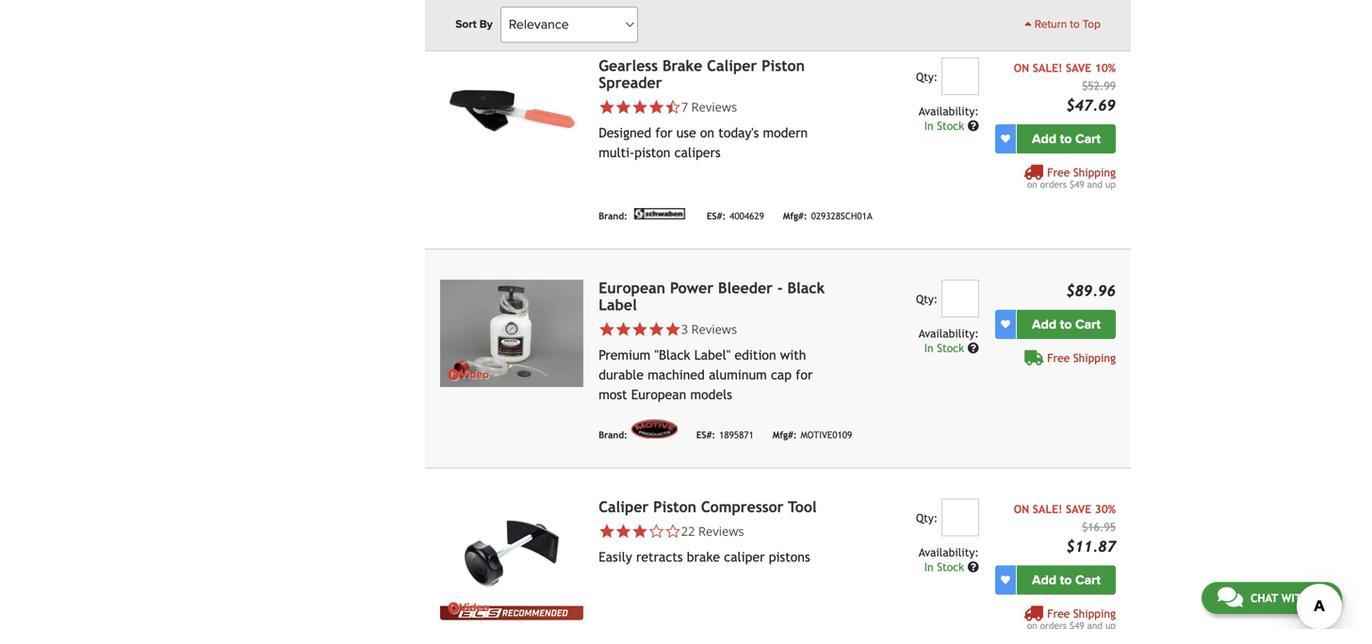 Task type: vqa. For each thing, say whether or not it's contained in the screenshot.
As
no



Task type: describe. For each thing, give the bounding box(es) containing it.
3
[[681, 321, 688, 338]]

piston inside gearless brake caliper piston spreader
[[762, 57, 805, 74]]

save for $47.69
[[1066, 61, 1092, 74]]

european power bleeder - black label link
[[599, 279, 825, 314]]

for inside designed for use on today's modern multi-piston calipers
[[656, 125, 673, 140]]

calipers
[[675, 145, 721, 160]]

motive - corporate logo image
[[631, 420, 678, 439]]

3 shipping from the top
[[1074, 607, 1116, 620]]

chat
[[1251, 592, 1278, 605]]

label
[[599, 296, 637, 314]]

comments image
[[1218, 586, 1243, 609]]

3 stock from the top
[[937, 561, 964, 574]]

return
[[1035, 17, 1067, 31]]

on sale!                         save 30% $16.95 $11.87
[[1014, 503, 1116, 555]]

star image down the 'label'
[[615, 321, 632, 338]]

$16.95
[[1082, 521, 1116, 534]]

029328sch01a
[[811, 211, 873, 222]]

mfg#: motive0109
[[773, 430, 852, 441]]

to for $47.69's add to cart button
[[1060, 131, 1072, 147]]

ecs tuning recommends this product. image
[[440, 606, 584, 621]]

half star image
[[665, 99, 681, 115]]

bleeder
[[718, 279, 773, 297]]

$47.69
[[1066, 96, 1116, 114]]

in for european power bleeder - black label
[[924, 341, 934, 355]]

modern
[[763, 125, 808, 140]]

2 add to cart from the top
[[1032, 316, 1101, 333]]

$49
[[1070, 179, 1085, 190]]

3 reviews
[[681, 321, 737, 338]]

top
[[1083, 17, 1101, 31]]

es#: 1895871
[[696, 430, 754, 441]]

aluminum
[[709, 367, 767, 382]]

es#: 4004629
[[707, 211, 764, 222]]

10%
[[1095, 61, 1116, 74]]

question circle image
[[968, 342, 979, 354]]

es#4004629 - 029328sch01a - gearless brake caliper piston spreader - designed for use on today's modern multi-piston calipers - schwaben - audi bmw volkswagen mercedes benz mini porsche image
[[440, 57, 584, 165]]

premium
[[599, 348, 651, 363]]

in stock for $89.96
[[924, 341, 968, 355]]

easily retracts brake caliper pistons
[[599, 550, 810, 565]]

es#: for bleeder
[[696, 430, 716, 441]]

designed for use on today's modern multi-piston calipers
[[599, 125, 808, 160]]

tool
[[788, 498, 817, 516]]

chat with us
[[1251, 592, 1326, 605]]

save for $11.87
[[1066, 503, 1092, 516]]

easily
[[599, 550, 632, 565]]

availability: for $89.96
[[919, 327, 979, 340]]

to left top
[[1070, 17, 1080, 31]]

brake
[[663, 57, 703, 74]]

2 22 reviews link from the left
[[681, 523, 744, 540]]

add to cart for $11.87
[[1032, 572, 1101, 588]]

mfg#: 029328sch01a
[[783, 211, 873, 222]]

free inside free shipping on orders $49 and up
[[1047, 166, 1070, 179]]

retracts
[[636, 550, 683, 565]]

brand: for european power bleeder - black label
[[599, 430, 628, 441]]

2 free shipping from the top
[[1047, 607, 1116, 620]]

designed
[[599, 125, 652, 140]]

qty: for european power bleeder - black label
[[916, 292, 938, 306]]

label"
[[694, 348, 731, 363]]

return to top link
[[1025, 16, 1101, 33]]

add to wish list image for $47.69's add to cart button
[[1001, 134, 1011, 144]]

sort
[[455, 17, 477, 31]]

multi-
[[599, 145, 635, 160]]

add to cart for $47.69
[[1032, 131, 1101, 147]]

free shipping on orders $49 and up
[[1027, 166, 1116, 190]]

and
[[1087, 179, 1103, 190]]

3 in stock from the top
[[924, 561, 968, 574]]

compressor
[[701, 498, 784, 516]]

qty: for gearless brake caliper piston spreader
[[916, 70, 938, 83]]

machined
[[648, 367, 705, 382]]

power
[[670, 279, 714, 297]]

22 reviews
[[681, 523, 744, 540]]

piston
[[635, 145, 671, 160]]

cart for $47.69
[[1075, 131, 1101, 147]]

pistons
[[769, 550, 810, 565]]

0 horizontal spatial caliper
[[599, 498, 649, 516]]

on for $11.87
[[1014, 503, 1030, 516]]

30%
[[1095, 503, 1116, 516]]

1 free shipping from the top
[[1047, 351, 1116, 365]]

availability: for on sale!                         save 10%
[[919, 104, 979, 118]]

2 cart from the top
[[1075, 316, 1101, 333]]

star image down spreader
[[632, 99, 648, 115]]

reviews for bleeder
[[691, 321, 737, 338]]

1 22 reviews link from the left
[[599, 523, 842, 540]]

to for add to cart button related to $11.87
[[1060, 572, 1072, 588]]

2 add to cart button from the top
[[1017, 310, 1116, 339]]

3 qty: from the top
[[916, 512, 938, 525]]

2 vertical spatial reviews
[[698, 523, 744, 540]]

spreader
[[599, 74, 662, 91]]

1 question circle image from the top
[[968, 120, 979, 131]]

most
[[599, 387, 627, 402]]

brake
[[687, 550, 720, 565]]

caliper
[[724, 550, 765, 565]]

return to top
[[1032, 17, 1101, 31]]

2 shipping from the top
[[1074, 351, 1116, 365]]

stock for $89.96
[[937, 341, 964, 355]]



Task type: locate. For each thing, give the bounding box(es) containing it.
1 horizontal spatial on
[[1027, 179, 1038, 190]]

stock for on sale!                         save 10%
[[937, 119, 964, 132]]

3 add to cart from the top
[[1032, 572, 1101, 588]]

$11.87
[[1066, 538, 1116, 555]]

2 sale! from the top
[[1033, 503, 1063, 516]]

1 vertical spatial reviews
[[691, 321, 737, 338]]

2 question circle image from the top
[[968, 562, 979, 573]]

mfg#: left '029328sch01a' on the top
[[783, 211, 807, 222]]

0 vertical spatial save
[[1066, 61, 1092, 74]]

-
[[777, 279, 783, 297]]

0 vertical spatial mfg#:
[[783, 211, 807, 222]]

save left the '10%'
[[1066, 61, 1092, 74]]

0 vertical spatial free shipping
[[1047, 351, 1116, 365]]

shipping right orders
[[1074, 166, 1116, 179]]

reviews up label"
[[691, 321, 737, 338]]

2 in from the top
[[924, 341, 934, 355]]

reviews right 7
[[691, 98, 737, 115]]

in for gearless brake caliper piston spreader
[[924, 119, 934, 132]]

free down $11.87
[[1047, 607, 1070, 620]]

european left the power
[[599, 279, 666, 297]]

2 vertical spatial in
[[924, 561, 934, 574]]

0 horizontal spatial piston
[[653, 498, 697, 516]]

to for 2nd add to cart button from the top
[[1060, 316, 1072, 333]]

star image
[[599, 99, 615, 115], [615, 99, 632, 115], [648, 99, 665, 115], [599, 321, 615, 338], [648, 321, 665, 338], [599, 523, 615, 540], [615, 523, 632, 540], [632, 523, 648, 540]]

0 vertical spatial add to cart
[[1032, 131, 1101, 147]]

2 vertical spatial cart
[[1075, 572, 1101, 588]]

1 horizontal spatial with
[[1282, 592, 1309, 605]]

by
[[480, 17, 493, 31]]

european inside european power bleeder - black label
[[599, 279, 666, 297]]

with up cap
[[780, 348, 806, 363]]

0 vertical spatial for
[[656, 125, 673, 140]]

sale! inside on sale!                         save 30% $16.95 $11.87
[[1033, 503, 1063, 516]]

$52.99
[[1082, 79, 1116, 92]]

es#: for caliper
[[707, 211, 726, 222]]

2 vertical spatial add to cart
[[1032, 572, 1101, 588]]

2 vertical spatial shipping
[[1074, 607, 1116, 620]]

piston
[[762, 57, 805, 74], [653, 498, 697, 516]]

1 vertical spatial on
[[1027, 179, 1038, 190]]

add
[[1032, 131, 1057, 147], [1032, 316, 1057, 333], [1032, 572, 1057, 588]]

durable
[[599, 367, 644, 382]]

0 vertical spatial sale!
[[1033, 61, 1063, 74]]

availability:
[[919, 104, 979, 118], [919, 327, 979, 340], [919, 546, 979, 559]]

es#:
[[707, 211, 726, 222], [696, 430, 716, 441]]

on right use
[[700, 125, 715, 140]]

save
[[1066, 61, 1092, 74], [1066, 503, 1092, 516]]

2 empty star image from the left
[[665, 523, 681, 540]]

0 vertical spatial stock
[[937, 119, 964, 132]]

caliper piston compressor tool link
[[599, 498, 817, 516]]

1 cart from the top
[[1075, 131, 1101, 147]]

on inside designed for use on today's modern multi-piston calipers
[[700, 125, 715, 140]]

cap
[[771, 367, 792, 382]]

empty star image
[[648, 523, 665, 540], [665, 523, 681, 540]]

3 cart from the top
[[1075, 572, 1101, 588]]

1 free from the top
[[1047, 166, 1070, 179]]

7 reviews
[[681, 98, 737, 115]]

0 vertical spatial qty:
[[916, 70, 938, 83]]

add to cart button down $89.96
[[1017, 310, 1116, 339]]

add to cart
[[1032, 131, 1101, 147], [1032, 316, 1101, 333], [1032, 572, 1101, 588]]

in
[[924, 119, 934, 132], [924, 341, 934, 355], [924, 561, 934, 574]]

free
[[1047, 166, 1070, 179], [1047, 351, 1070, 365], [1047, 607, 1070, 620]]

caliper up the 7 reviews
[[707, 57, 757, 74]]

caliper
[[707, 57, 757, 74], [599, 498, 649, 516]]

2 free from the top
[[1047, 351, 1070, 365]]

in stock for on sale!                         save 10%
[[924, 119, 968, 132]]

cart
[[1075, 131, 1101, 147], [1075, 316, 1101, 333], [1075, 572, 1101, 588]]

today's
[[719, 125, 759, 140]]

2 vertical spatial add
[[1032, 572, 1057, 588]]

free down $89.96
[[1047, 351, 1070, 365]]

sale!
[[1033, 61, 1063, 74], [1033, 503, 1063, 516]]

add to cart down $89.96
[[1032, 316, 1101, 333]]

1 vertical spatial availability:
[[919, 327, 979, 340]]

free shipping
[[1047, 351, 1116, 365], [1047, 607, 1116, 620]]

add to cart button
[[1017, 124, 1116, 153], [1017, 310, 1116, 339], [1017, 566, 1116, 595]]

1 in stock from the top
[[924, 119, 968, 132]]

22 reviews link down caliper piston compressor tool link
[[681, 523, 744, 540]]

add to cart button for $11.87
[[1017, 566, 1116, 595]]

2 save from the top
[[1066, 503, 1092, 516]]

es#1895871 - motive0109 - european power bleeder - black label - premium "black label" edition with durable machined aluminum cap for most european models - motive - audi bmw volkswagen mercedes benz mini porsche image
[[440, 280, 584, 387]]

1 on from the top
[[1014, 61, 1030, 74]]

0 vertical spatial add
[[1032, 131, 1057, 147]]

add to cart button down $11.87
[[1017, 566, 1116, 595]]

0 vertical spatial shipping
[[1074, 166, 1116, 179]]

brand: left schwaben - corporate logo
[[599, 211, 628, 222]]

reviews down caliper piston compressor tool
[[698, 523, 744, 540]]

1 vertical spatial cart
[[1075, 316, 1101, 333]]

0 vertical spatial european
[[599, 279, 666, 297]]

1 vertical spatial piston
[[653, 498, 697, 516]]

0 vertical spatial on
[[1014, 61, 1030, 74]]

1 vertical spatial shipping
[[1074, 351, 1116, 365]]

add to wish list image
[[1001, 134, 1011, 144], [1001, 320, 1011, 329]]

european
[[599, 279, 666, 297], [631, 387, 687, 402]]

2 3 reviews link from the left
[[681, 321, 737, 338]]

1 vertical spatial sale!
[[1033, 503, 1063, 516]]

1 shipping from the top
[[1074, 166, 1116, 179]]

1 horizontal spatial for
[[796, 367, 813, 382]]

22 reviews link
[[599, 523, 842, 540], [681, 523, 744, 540]]

save inside on sale!                         save 30% $16.95 $11.87
[[1066, 503, 1092, 516]]

orders
[[1040, 179, 1067, 190]]

3 availability: from the top
[[919, 546, 979, 559]]

2 qty: from the top
[[916, 292, 938, 306]]

1 vertical spatial add to cart
[[1032, 316, 1101, 333]]

sale! for $47.69
[[1033, 61, 1063, 74]]

2 7 reviews link from the left
[[681, 98, 737, 115]]

1 vertical spatial european
[[631, 387, 687, 402]]

mfg#: for gearless brake caliper piston spreader
[[783, 211, 807, 222]]

on inside free shipping on orders $49 and up
[[1027, 179, 1038, 190]]

es#: left 1895871
[[696, 430, 716, 441]]

brand: down most
[[599, 430, 628, 441]]

$89.96
[[1066, 282, 1116, 300]]

mfg#:
[[783, 211, 807, 222], [773, 430, 797, 441]]

2 in stock from the top
[[924, 341, 968, 355]]

0 vertical spatial free
[[1047, 166, 1070, 179]]

1895871
[[719, 430, 754, 441]]

caliper up 'easily'
[[599, 498, 649, 516]]

reviews
[[691, 98, 737, 115], [691, 321, 737, 338], [698, 523, 744, 540]]

models
[[690, 387, 732, 402]]

for left use
[[656, 125, 673, 140]]

stock
[[937, 119, 964, 132], [937, 341, 964, 355], [937, 561, 964, 574]]

to
[[1070, 17, 1080, 31], [1060, 131, 1072, 147], [1060, 316, 1072, 333], [1060, 572, 1072, 588]]

0 vertical spatial question circle image
[[968, 120, 979, 131]]

0 vertical spatial cart
[[1075, 131, 1101, 147]]

on down caret up icon
[[1014, 61, 1030, 74]]

3 in from the top
[[924, 561, 934, 574]]

sale! down return
[[1033, 61, 1063, 74]]

2 vertical spatial free
[[1047, 607, 1070, 620]]

add to wish list image for 2nd add to cart button from the top
[[1001, 320, 1011, 329]]

1 empty star image from the left
[[648, 523, 665, 540]]

0 vertical spatial add to cart button
[[1017, 124, 1116, 153]]

es#: left 4004629
[[707, 211, 726, 222]]

use
[[677, 125, 696, 140]]

save inside on sale!                         save 10% $52.99 $47.69
[[1066, 61, 1092, 74]]

0 horizontal spatial for
[[656, 125, 673, 140]]

"black
[[655, 348, 690, 363]]

1 vertical spatial on
[[1014, 503, 1030, 516]]

22 reviews link down caliper piston compressor tool
[[599, 523, 842, 540]]

add to cart down $11.87
[[1032, 572, 1101, 588]]

0 vertical spatial es#:
[[707, 211, 726, 222]]

0 vertical spatial add to wish list image
[[1001, 134, 1011, 144]]

0 vertical spatial in stock
[[924, 119, 968, 132]]

on left orders
[[1027, 179, 1038, 190]]

1 stock from the top
[[937, 119, 964, 132]]

shipping
[[1074, 166, 1116, 179], [1074, 351, 1116, 365], [1074, 607, 1116, 620]]

for inside premium "black label" edition with durable machined aluminum cap for most european models
[[796, 367, 813, 382]]

3 add from the top
[[1032, 572, 1057, 588]]

with left the us
[[1282, 592, 1309, 605]]

gearless brake caliper piston spreader link
[[599, 57, 805, 91]]

european down machined in the bottom of the page
[[631, 387, 687, 402]]

0 vertical spatial brand:
[[599, 211, 628, 222]]

0 vertical spatial piston
[[762, 57, 805, 74]]

1 add to cart button from the top
[[1017, 124, 1116, 153]]

to down $11.87
[[1060, 572, 1072, 588]]

3 free from the top
[[1047, 607, 1070, 620]]

star image up premium
[[632, 321, 648, 338]]

1 vertical spatial with
[[1282, 592, 1309, 605]]

black
[[788, 279, 825, 297]]

to down $89.96
[[1060, 316, 1072, 333]]

0 vertical spatial availability:
[[919, 104, 979, 118]]

2 stock from the top
[[937, 341, 964, 355]]

0 vertical spatial on
[[700, 125, 715, 140]]

0 vertical spatial with
[[780, 348, 806, 363]]

1 sale! from the top
[[1033, 61, 1063, 74]]

3 add to cart button from the top
[[1017, 566, 1116, 595]]

star image
[[632, 99, 648, 115], [615, 321, 632, 338], [632, 321, 648, 338], [665, 321, 681, 338]]

for
[[656, 125, 673, 140], [796, 367, 813, 382]]

1 vertical spatial stock
[[937, 341, 964, 355]]

shipping down $11.87
[[1074, 607, 1116, 620]]

add to cart button for $47.69
[[1017, 124, 1116, 153]]

add to wish list image
[[1001, 576, 1011, 585]]

1 in from the top
[[924, 119, 934, 132]]

1 add to wish list image from the top
[[1001, 134, 1011, 144]]

1 7 reviews link from the left
[[599, 98, 842, 115]]

1 add from the top
[[1032, 131, 1057, 147]]

to up free shipping on orders $49 and up
[[1060, 131, 1072, 147]]

motive0109
[[801, 430, 852, 441]]

1 vertical spatial brand:
[[599, 430, 628, 441]]

add to cart button up free shipping on orders $49 and up
[[1017, 124, 1116, 153]]

on left 30%
[[1014, 503, 1030, 516]]

1 vertical spatial mfg#:
[[773, 430, 797, 441]]

None number field
[[941, 57, 979, 95], [941, 280, 979, 317], [941, 499, 979, 537], [941, 57, 979, 95], [941, 280, 979, 317], [941, 499, 979, 537]]

1 vertical spatial for
[[796, 367, 813, 382]]

european inside premium "black label" edition with durable machined aluminum cap for most european models
[[631, 387, 687, 402]]

7 reviews link
[[599, 98, 842, 115], [681, 98, 737, 115]]

1 vertical spatial free
[[1047, 351, 1070, 365]]

1 horizontal spatial piston
[[762, 57, 805, 74]]

mfg#: for european power bleeder - black label
[[773, 430, 797, 441]]

1 vertical spatial add to wish list image
[[1001, 320, 1011, 329]]

edition
[[735, 348, 776, 363]]

piston up 22
[[653, 498, 697, 516]]

mfg#: left motive0109
[[773, 430, 797, 441]]

cart down $11.87
[[1075, 572, 1101, 588]]

1 vertical spatial caliper
[[599, 498, 649, 516]]

0 vertical spatial reviews
[[691, 98, 737, 115]]

reviews for caliper
[[691, 98, 737, 115]]

up
[[1106, 179, 1116, 190]]

2 on from the top
[[1014, 503, 1030, 516]]

2 vertical spatial availability:
[[919, 546, 979, 559]]

1 qty: from the top
[[916, 70, 938, 83]]

premium "black label" edition with durable machined aluminum cap for most european models
[[599, 348, 813, 402]]

on for $47.69
[[1014, 61, 1030, 74]]

free left and
[[1047, 166, 1070, 179]]

0 vertical spatial in
[[924, 119, 934, 132]]

2 vertical spatial in stock
[[924, 561, 968, 574]]

on inside on sale!                         save 30% $16.95 $11.87
[[1014, 503, 1030, 516]]

1 vertical spatial add to cart button
[[1017, 310, 1116, 339]]

sale! left 30%
[[1033, 503, 1063, 516]]

1 vertical spatial free shipping
[[1047, 607, 1116, 620]]

sort by
[[455, 17, 493, 31]]

gearless brake caliper piston spreader
[[599, 57, 805, 91]]

shipping inside free shipping on orders $49 and up
[[1074, 166, 1116, 179]]

star image up "black
[[665, 321, 681, 338]]

sale! for $11.87
[[1033, 503, 1063, 516]]

us
[[1313, 592, 1326, 605]]

1 save from the top
[[1066, 61, 1092, 74]]

2 vertical spatial qty:
[[916, 512, 938, 525]]

piston up "modern"
[[762, 57, 805, 74]]

es#8211 - scwbk-510 - caliper piston compressor tool - easily retracts brake caliper pistons - schwaben - bmw volkswagen mercedes benz mini image
[[440, 499, 584, 606]]

7 reviews link up today's on the right top of page
[[599, 98, 842, 115]]

sale! inside on sale!                         save 10% $52.99 $47.69
[[1033, 61, 1063, 74]]

in stock
[[924, 119, 968, 132], [924, 341, 968, 355], [924, 561, 968, 574]]

1 vertical spatial in
[[924, 341, 934, 355]]

7
[[681, 98, 688, 115]]

2 brand: from the top
[[599, 430, 628, 441]]

1 brand: from the top
[[599, 211, 628, 222]]

1 availability: from the top
[[919, 104, 979, 118]]

1 add to cart from the top
[[1032, 131, 1101, 147]]

4004629
[[730, 211, 764, 222]]

caret up image
[[1025, 18, 1032, 29]]

1 3 reviews link from the left
[[599, 321, 842, 338]]

2 add to wish list image from the top
[[1001, 320, 1011, 329]]

question circle image
[[968, 120, 979, 131], [968, 562, 979, 573]]

chat with us link
[[1202, 583, 1342, 615]]

7 reviews link down gearless brake caliper piston spreader
[[681, 98, 737, 115]]

3 reviews link
[[599, 321, 842, 338], [681, 321, 737, 338]]

cart for $11.87
[[1075, 572, 1101, 588]]

with
[[780, 348, 806, 363], [1282, 592, 1309, 605]]

on
[[700, 125, 715, 140], [1027, 179, 1038, 190]]

cart down '$47.69'
[[1075, 131, 1101, 147]]

free shipping down $11.87
[[1047, 607, 1116, 620]]

1 vertical spatial qty:
[[916, 292, 938, 306]]

1 vertical spatial es#:
[[696, 430, 716, 441]]

2 vertical spatial add to cart button
[[1017, 566, 1116, 595]]

save left 30%
[[1066, 503, 1092, 516]]

caliper inside gearless brake caliper piston spreader
[[707, 57, 757, 74]]

0 vertical spatial caliper
[[707, 57, 757, 74]]

1 vertical spatial question circle image
[[968, 562, 979, 573]]

add to cart up free shipping on orders $49 and up
[[1032, 131, 1101, 147]]

european power bleeder - black label
[[599, 279, 825, 314]]

0 horizontal spatial with
[[780, 348, 806, 363]]

shipping down $89.96
[[1074, 351, 1116, 365]]

add for $11.87
[[1032, 572, 1057, 588]]

caliper piston compressor tool
[[599, 498, 817, 516]]

1 vertical spatial in stock
[[924, 341, 968, 355]]

2 availability: from the top
[[919, 327, 979, 340]]

22
[[681, 523, 695, 540]]

1 vertical spatial add
[[1032, 316, 1057, 333]]

cart down $89.96
[[1075, 316, 1101, 333]]

brand: for gearless brake caliper piston spreader
[[599, 211, 628, 222]]

on inside on sale!                         save 10% $52.99 $47.69
[[1014, 61, 1030, 74]]

free shipping down $89.96
[[1047, 351, 1116, 365]]

1 horizontal spatial caliper
[[707, 57, 757, 74]]

schwaben - corporate logo image
[[631, 208, 688, 219]]

2 add from the top
[[1032, 316, 1057, 333]]

qty:
[[916, 70, 938, 83], [916, 292, 938, 306], [916, 512, 938, 525]]

1 vertical spatial save
[[1066, 503, 1092, 516]]

2 vertical spatial stock
[[937, 561, 964, 574]]

0 horizontal spatial on
[[700, 125, 715, 140]]

for right cap
[[796, 367, 813, 382]]

gearless
[[599, 57, 658, 74]]

with inside premium "black label" edition with durable machined aluminum cap for most european models
[[780, 348, 806, 363]]

on sale!                         save 10% $52.99 $47.69
[[1014, 61, 1116, 114]]

add for $47.69
[[1032, 131, 1057, 147]]



